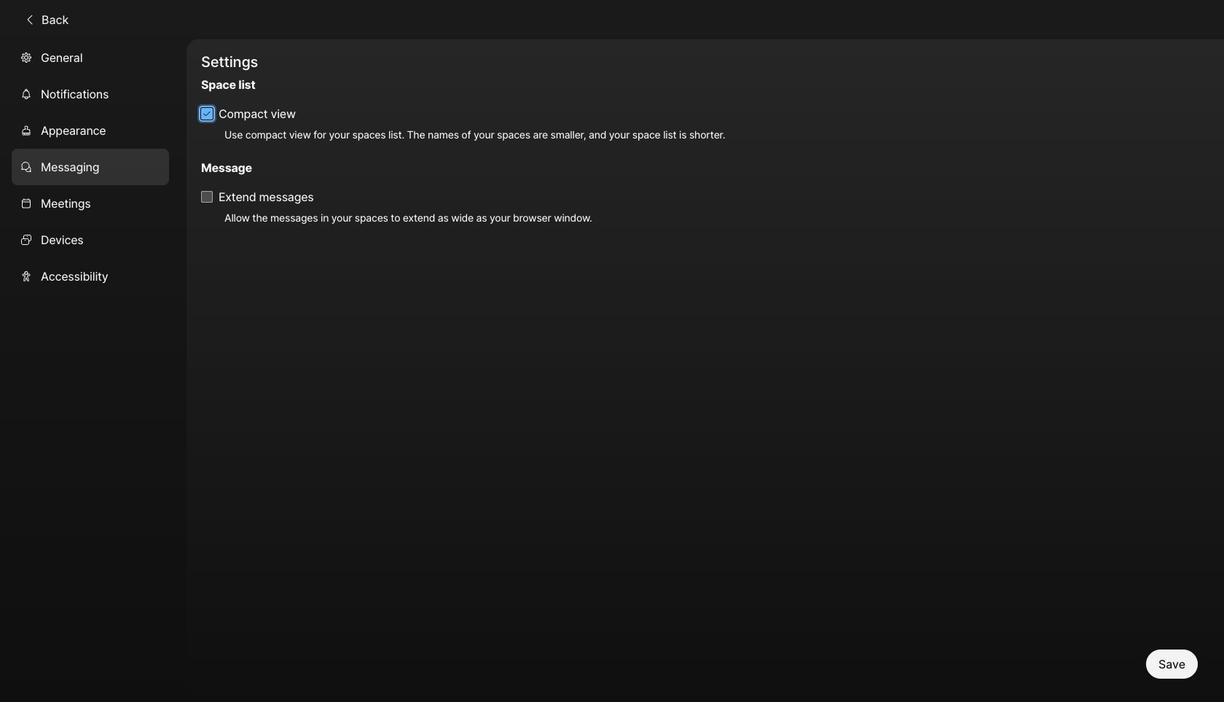 Task type: vqa. For each thing, say whether or not it's contained in the screenshot.
NOTIFICATIONS TAB
yes



Task type: locate. For each thing, give the bounding box(es) containing it.
messaging tab
[[12, 149, 169, 185]]

settings navigation
[[0, 39, 187, 702]]

accessibility tab
[[12, 258, 169, 294]]

general tab
[[12, 39, 169, 76]]

meetings tab
[[12, 185, 169, 221]]

appearance tab
[[12, 112, 169, 149]]



Task type: describe. For each thing, give the bounding box(es) containing it.
devices tab
[[12, 221, 169, 258]]

notifications tab
[[12, 76, 169, 112]]



